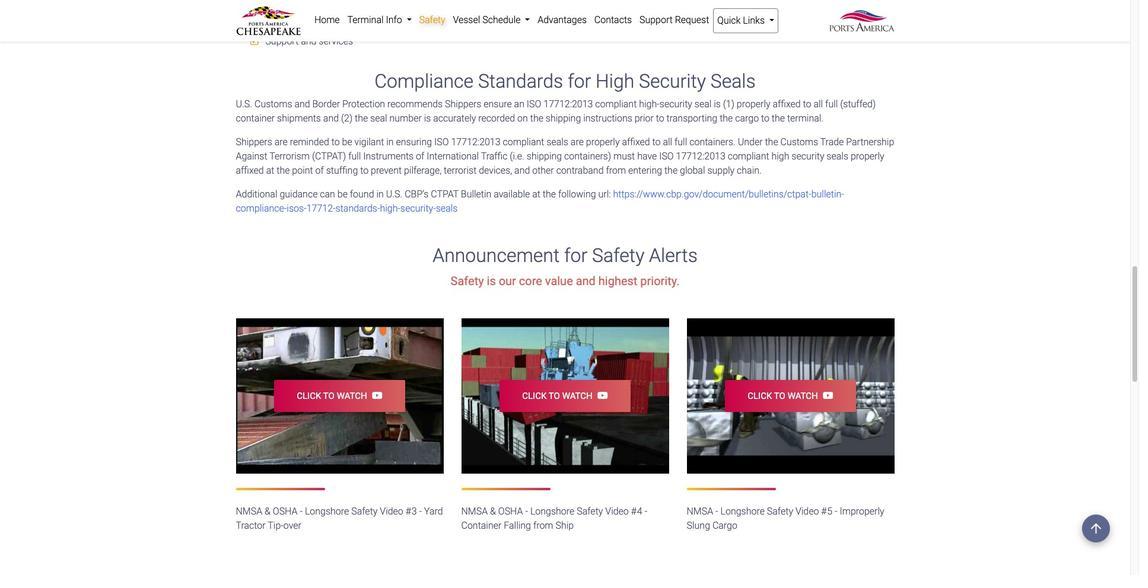 Task type: locate. For each thing, give the bounding box(es) containing it.
osha up 'falling'
[[498, 506, 523, 517]]

- up cargo
[[716, 506, 718, 517]]

affixed up the have
[[622, 137, 650, 148]]

are up containers)
[[571, 137, 584, 148]]

- right #4
[[645, 506, 647, 517]]

nmsa inside nmsa & osha - longshore safety video #3 - yard tractor tip-over
[[236, 506, 262, 517]]

and
[[304, 15, 319, 26], [301, 35, 316, 47], [295, 99, 310, 110], [323, 113, 339, 124], [514, 165, 530, 176], [576, 274, 596, 288]]

0 vertical spatial affixed
[[773, 99, 801, 110]]

0 vertical spatial iso
[[527, 99, 541, 110]]

2 horizontal spatial click to watch
[[748, 391, 818, 401]]

- up over
[[300, 506, 303, 517]]

3 check square image from the top
[[250, 36, 258, 46]]

2 horizontal spatial click to watch link
[[725, 380, 856, 412]]

1 vertical spatial support
[[265, 35, 299, 47]]

video inside nmsa - longshore safety video #5 - improperly slung cargo
[[796, 506, 819, 517]]

video left #5
[[796, 506, 819, 517]]

support down behavior
[[265, 35, 299, 47]]

1 vertical spatial properly
[[586, 137, 620, 148]]

reminded
[[290, 137, 329, 148]]

of
[[416, 151, 424, 162], [315, 165, 324, 176]]

security inside shippers are reminded to be vigilant in ensuring iso 17712:2013 compliant seals are properly affixed to all full containers.  under the customs trade partnership against terrorism (ctpat) full instruments of international traffic (i.e. shipping containers) must have iso 17712:2013 compliant high security seals properly affixed at the point of stuffing to prevent pilferage, terrorist devices, and other contraband from entering the global supply chain.
[[792, 151, 824, 162]]

2 watch from the left
[[562, 391, 593, 401]]

1 horizontal spatial watch
[[562, 391, 593, 401]]

high-
[[639, 99, 660, 110], [380, 203, 401, 214]]

the
[[355, 113, 368, 124], [530, 113, 543, 124], [720, 113, 733, 124], [772, 113, 785, 124], [765, 137, 778, 148], [277, 165, 290, 176], [664, 165, 678, 176], [543, 189, 556, 200]]

high- down additional guidance can be found in u.s. cbp's ctpat bulletin available at the following url:
[[380, 203, 401, 214]]

#3
[[406, 506, 417, 517]]

2 horizontal spatial video
[[796, 506, 819, 517]]

our
[[499, 274, 516, 288]]

0 horizontal spatial click to watch link
[[274, 380, 405, 412]]

video left #4
[[605, 506, 629, 517]]

1 youtube image from the left
[[367, 391, 383, 400]]

0 vertical spatial seal
[[695, 99, 712, 110]]

1 video from the left
[[380, 506, 403, 517]]

full left (stuffed)
[[825, 99, 838, 110]]

nmsa up container
[[461, 506, 488, 517]]

against
[[236, 151, 267, 162]]

1 vertical spatial customs
[[780, 137, 818, 148]]

2 nmsa from the left
[[461, 506, 488, 517]]

the up high
[[765, 137, 778, 148]]

compliance standards for high security seals
[[375, 70, 756, 92]]

0 vertical spatial all
[[814, 99, 823, 110]]

container
[[236, 113, 275, 124]]

1 vertical spatial 17712:2013
[[451, 137, 501, 148]]

behavior
[[265, 15, 302, 26]]

properly up cargo
[[737, 99, 770, 110]]

of right point
[[315, 165, 324, 176]]

u.s. left cbp's
[[386, 189, 402, 200]]

17712:2013 inside u.s. customs and border protection recommends shippers ensure an iso 17712:2013 compliant high-security seal is (1) properly affixed to all full (stuffed) container shipments and (2) the seal number is accurately recorded on the shipping instructions prior to transporting the cargo to the terminal.
[[544, 99, 593, 110]]

video left #3
[[380, 506, 403, 517]]

0 horizontal spatial u.s.
[[236, 99, 252, 110]]

safety left #3
[[351, 506, 378, 517]]

0 horizontal spatial seals
[[436, 203, 458, 214]]

the right on
[[530, 113, 543, 124]]

seals down the trade
[[827, 151, 848, 162]]

3 video from the left
[[796, 506, 819, 517]]

the left terminal.
[[772, 113, 785, 124]]

0 horizontal spatial video image
[[236, 318, 443, 474]]

- right #3
[[419, 506, 422, 517]]

u.s. customs and border protection recommends shippers ensure an iso 17712:2013 compliant high-security seal is (1) properly affixed to all full (stuffed) container shipments and (2) the seal number is accurately recorded on the shipping instructions prior to transporting the cargo to the terminal.
[[236, 99, 876, 124]]

shipping down compliance standards for high security seals
[[546, 113, 581, 124]]

nmsa inside nmsa & osha - longshore safety video #4 - container falling from ship
[[461, 506, 488, 517]]

seals down ctpat
[[436, 203, 458, 214]]

security
[[639, 70, 706, 92]]

and inside shippers are reminded to be vigilant in ensuring iso 17712:2013 compliant seals are properly affixed to all full containers.  under the customs trade partnership against terrorism (ctpat) full instruments of international traffic (i.e. shipping containers) must have iso 17712:2013 compliant high security seals properly affixed at the point of stuffing to prevent pilferage, terrorist devices, and other contraband from entering the global supply chain.
[[514, 165, 530, 176]]

safety left #5
[[767, 506, 793, 517]]

is down the recommends
[[424, 113, 431, 124]]

alerts
[[649, 245, 698, 267]]

1 horizontal spatial longshore
[[530, 506, 574, 517]]

(stuffed)
[[840, 99, 876, 110]]

be left 'vigilant' at the top of page
[[342, 137, 352, 148]]

0 vertical spatial shippers
[[445, 99, 481, 110]]

shippers up accurately
[[445, 99, 481, 110]]

properly up containers)
[[586, 137, 620, 148]]

terminal
[[347, 14, 384, 26]]

at down against at top
[[266, 165, 274, 176]]

1 horizontal spatial security
[[792, 151, 824, 162]]

-
[[300, 506, 303, 517], [419, 506, 422, 517], [525, 506, 528, 517], [645, 506, 647, 517], [716, 506, 718, 517], [835, 506, 837, 517]]

0 horizontal spatial at
[[266, 165, 274, 176]]

have
[[637, 151, 657, 162]]

1 horizontal spatial are
[[571, 137, 584, 148]]

is
[[714, 99, 721, 110], [424, 113, 431, 124], [487, 274, 496, 288]]

seals down u.s. customs and border protection recommends shippers ensure an iso 17712:2013 compliant high-security seal is (1) properly affixed to all full (stuffed) container shipments and (2) the seal number is accurately recorded on the shipping instructions prior to transporting the cargo to the terminal.
[[547, 137, 568, 148]]

17712:2013 up traffic
[[451, 137, 501, 148]]

of up pilferage,
[[416, 151, 424, 162]]

over
[[284, 520, 301, 532]]

1 click to watch link from the left
[[274, 380, 405, 412]]

0 horizontal spatial support
[[265, 35, 299, 47]]

17712:2013 up global
[[676, 151, 725, 162]]

seal down protection
[[370, 113, 387, 124]]

the down other
[[543, 189, 556, 200]]

0 vertical spatial full
[[825, 99, 838, 110]]

0 horizontal spatial click to watch
[[297, 391, 367, 401]]

iso right the have
[[659, 151, 674, 162]]

1 click from the left
[[297, 391, 321, 401]]

2 vertical spatial check square image
[[250, 36, 258, 46]]

compliant up instructions at the top of the page
[[595, 99, 637, 110]]

#5
[[821, 506, 832, 517]]

compliant up (i.e.
[[503, 137, 544, 148]]

0 vertical spatial shipping
[[546, 113, 581, 124]]

2 horizontal spatial compliant
[[728, 151, 769, 162]]

longshore
[[305, 506, 349, 517], [530, 506, 574, 517], [721, 506, 765, 517]]

2 osha from the left
[[498, 506, 523, 517]]

in up instruments
[[386, 137, 394, 148]]

click
[[297, 391, 321, 401], [522, 391, 547, 401], [748, 391, 772, 401]]

seal up 'transporting'
[[695, 99, 712, 110]]

customs
[[255, 99, 292, 110], [780, 137, 818, 148]]

0 horizontal spatial youtube image
[[367, 391, 383, 400]]

safety up highest
[[592, 245, 645, 267]]

https://www.cbp.gov/document/bulletins/ctpat-
[[613, 189, 811, 200]]

nmsa
[[236, 506, 262, 517], [461, 506, 488, 517], [687, 506, 713, 517]]

seals
[[711, 70, 756, 92]]

terrorism
[[269, 151, 310, 162]]

trade
[[820, 137, 844, 148]]

2 horizontal spatial is
[[714, 99, 721, 110]]

- up 'falling'
[[525, 506, 528, 517]]

safety is our core value and highest priority.
[[451, 274, 680, 288]]

ctpat
[[431, 189, 459, 200]]

1 vertical spatial in
[[376, 189, 384, 200]]

under
[[738, 137, 763, 148]]

1 horizontal spatial u.s.
[[386, 189, 402, 200]]

1 watch from the left
[[337, 391, 367, 401]]

1 horizontal spatial youtube image
[[818, 391, 833, 400]]

3 watch from the left
[[788, 391, 818, 401]]

affixed
[[773, 99, 801, 110], [622, 137, 650, 148], [236, 165, 264, 176]]

3 click to watch link from the left
[[725, 380, 856, 412]]

3 click from the left
[[748, 391, 772, 401]]

0 horizontal spatial are
[[275, 137, 288, 148]]

security right high
[[792, 151, 824, 162]]

2 vertical spatial affixed
[[236, 165, 264, 176]]

is left (1)
[[714, 99, 721, 110]]

behavior and supervision.
[[263, 15, 372, 26]]

nmsa for nmsa & osha - longshore safety video #3 - yard tractor tip-over
[[236, 506, 262, 517]]

2 horizontal spatial seals
[[827, 151, 848, 162]]

2 horizontal spatial affixed
[[773, 99, 801, 110]]

and right value
[[576, 274, 596, 288]]

osha inside nmsa & osha - longshore safety video #3 - yard tractor tip-over
[[273, 506, 298, 517]]

are up terrorism
[[275, 137, 288, 148]]

click for over
[[297, 391, 321, 401]]

0 horizontal spatial customs
[[255, 99, 292, 110]]

shippers up against at top
[[236, 137, 272, 148]]

go to top image
[[1082, 515, 1110, 543]]

& up container
[[490, 506, 496, 517]]

affixed inside u.s. customs and border protection recommends shippers ensure an iso 17712:2013 compliant high-security seal is (1) properly affixed to all full (stuffed) container shipments and (2) the seal number is accurately recorded on the shipping instructions prior to transporting the cargo to the terminal.
[[773, 99, 801, 110]]

1 horizontal spatial all
[[814, 99, 823, 110]]

2 check square image from the top
[[250, 15, 258, 25]]

u.s. up container
[[236, 99, 252, 110]]

be right can
[[337, 189, 348, 200]]

2 vertical spatial 17712:2013
[[676, 151, 725, 162]]

osha inside nmsa & osha - longshore safety video #4 - container falling from ship
[[498, 506, 523, 517]]

0 horizontal spatial seal
[[370, 113, 387, 124]]

(i.e.
[[510, 151, 524, 162]]

for
[[568, 70, 591, 92], [564, 245, 587, 267]]

iso up international
[[434, 137, 449, 148]]

properly inside u.s. customs and border protection recommends shippers ensure an iso 17712:2013 compliant high-security seal is (1) properly affixed to all full (stuffed) container shipments and (2) the seal number is accurately recorded on the shipping instructions prior to transporting the cargo to the terminal.
[[737, 99, 770, 110]]

1 video image from the left
[[236, 318, 443, 474]]

contacts link
[[591, 8, 636, 32]]

affixed up terminal.
[[773, 99, 801, 110]]

0 vertical spatial in
[[386, 137, 394, 148]]

in inside shippers are reminded to be vigilant in ensuring iso 17712:2013 compliant seals are properly affixed to all full containers.  under the customs trade partnership against terrorism (ctpat) full instruments of international traffic (i.e. shipping containers) must have iso 17712:2013 compliant high security seals properly affixed at the point of stuffing to prevent pilferage, terrorist devices, and other contraband from entering the global supply chain.
[[386, 137, 394, 148]]

2 video from the left
[[605, 506, 629, 517]]

youtube image
[[367, 391, 383, 400], [818, 391, 833, 400]]

0 horizontal spatial of
[[315, 165, 324, 176]]

1 horizontal spatial osha
[[498, 506, 523, 517]]

vigilant
[[355, 137, 384, 148]]

1 horizontal spatial seal
[[695, 99, 712, 110]]

1 vertical spatial shippers
[[236, 137, 272, 148]]

properly down partnership on the right
[[851, 151, 884, 162]]

2 click from the left
[[522, 391, 547, 401]]

vessel schedule
[[453, 14, 523, 26]]

2 click to watch link from the left
[[499, 380, 631, 412]]

3 longshore from the left
[[721, 506, 765, 517]]

1 vertical spatial iso
[[434, 137, 449, 148]]

terminal.
[[787, 113, 824, 124]]

safety link
[[415, 8, 449, 32]]

safety left vessel
[[419, 14, 445, 26]]

for up safety is our core value and highest priority.
[[564, 245, 587, 267]]

1 horizontal spatial iso
[[527, 99, 541, 110]]

and down behavior and supervision.
[[301, 35, 316, 47]]

1 horizontal spatial click
[[522, 391, 547, 401]]

&
[[265, 506, 270, 517], [490, 506, 496, 517]]

affixed down against at top
[[236, 165, 264, 176]]

2 horizontal spatial video image
[[687, 318, 894, 474]]

longshore inside nmsa & osha - longshore safety video #3 - yard tractor tip-over
[[305, 506, 349, 517]]

1 horizontal spatial high-
[[639, 99, 660, 110]]

2 vertical spatial iso
[[659, 151, 674, 162]]

from down must
[[606, 165, 626, 176]]

isos-
[[287, 203, 307, 214]]

and up shipments
[[295, 99, 310, 110]]

3 video image from the left
[[687, 318, 894, 474]]

longshore for ship
[[530, 506, 574, 517]]

17712:2013 down compliance standards for high security seals
[[544, 99, 593, 110]]

1 vertical spatial compliant
[[503, 137, 544, 148]]

check square image for behavior and supervision.
[[250, 15, 258, 25]]

0 horizontal spatial is
[[424, 113, 431, 124]]

3 nmsa from the left
[[687, 506, 713, 517]]

0 horizontal spatial all
[[663, 137, 672, 148]]

shipments
[[277, 113, 321, 124]]

0 vertical spatial at
[[266, 165, 274, 176]]

nmsa up tractor in the left of the page
[[236, 506, 262, 517]]

from left ship
[[533, 520, 553, 532]]

video for #4
[[605, 506, 629, 517]]

support request link
[[636, 8, 713, 32]]

2 youtube image from the left
[[818, 391, 833, 400]]

full up stuffing
[[348, 151, 361, 162]]

recommends
[[387, 99, 443, 110]]

2 & from the left
[[490, 506, 496, 517]]

falling
[[504, 520, 531, 532]]

2 horizontal spatial longshore
[[721, 506, 765, 517]]

longshore inside nmsa & osha - longshore safety video #4 - container falling from ship
[[530, 506, 574, 517]]

nmsa & osha - longshore safety video #4 - container falling from ship
[[461, 506, 647, 532]]

1 click to watch from the left
[[297, 391, 367, 401]]

u.s. inside u.s. customs and border protection recommends shippers ensure an iso 17712:2013 compliant high-security seal is (1) properly affixed to all full (stuffed) container shipments and (2) the seal number is accurately recorded on the shipping instructions prior to transporting the cargo to the terminal.
[[236, 99, 252, 110]]

1 horizontal spatial at
[[532, 189, 540, 200]]

video image
[[236, 318, 443, 474], [461, 318, 669, 474], [687, 318, 894, 474]]

iso right an
[[527, 99, 541, 110]]

1 vertical spatial security
[[792, 151, 824, 162]]

ship
[[556, 520, 574, 532]]

shipping up other
[[527, 151, 562, 162]]

for left high on the top right of page
[[568, 70, 591, 92]]

at right available
[[532, 189, 540, 200]]

2 horizontal spatial watch
[[788, 391, 818, 401]]

2 click to watch from the left
[[522, 391, 593, 401]]

0 horizontal spatial longshore
[[305, 506, 349, 517]]

shipping inside u.s. customs and border protection recommends shippers ensure an iso 17712:2013 compliant high-security seal is (1) properly affixed to all full (stuffed) container shipments and (2) the seal number is accurately recorded on the shipping instructions prior to transporting the cargo to the terminal.
[[546, 113, 581, 124]]

all down 'transporting'
[[663, 137, 672, 148]]

support
[[640, 14, 673, 26], [265, 35, 299, 47]]

shippers
[[445, 99, 481, 110], [236, 137, 272, 148]]

1 horizontal spatial click to watch
[[522, 391, 593, 401]]

1 & from the left
[[265, 506, 270, 517]]

click to watch
[[297, 391, 367, 401], [522, 391, 593, 401], [748, 391, 818, 401]]

2 vertical spatial full
[[348, 151, 361, 162]]

5 - from the left
[[716, 506, 718, 517]]

1 horizontal spatial click to watch link
[[499, 380, 631, 412]]

0 horizontal spatial nmsa
[[236, 506, 262, 517]]

2 - from the left
[[419, 506, 422, 517]]

schedule
[[482, 14, 521, 26]]

improperly
[[840, 506, 884, 517]]

1 longshore from the left
[[305, 506, 349, 517]]

1 vertical spatial all
[[663, 137, 672, 148]]

announcement
[[433, 245, 560, 267]]

and down (i.e.
[[514, 165, 530, 176]]

0 horizontal spatial affixed
[[236, 165, 264, 176]]

- right #5
[[835, 506, 837, 517]]

1 osha from the left
[[273, 506, 298, 517]]

0 vertical spatial be
[[342, 137, 352, 148]]

all
[[814, 99, 823, 110], [663, 137, 672, 148]]

in right the found
[[376, 189, 384, 200]]

is left our
[[487, 274, 496, 288]]

0 horizontal spatial security
[[660, 99, 692, 110]]

0 horizontal spatial &
[[265, 506, 270, 517]]

nmsa inside nmsa - longshore safety video #5 - improperly slung cargo
[[687, 506, 713, 517]]

1 check square image from the top
[[250, 0, 258, 4]]

high- up the prior
[[639, 99, 660, 110]]

0 horizontal spatial high-
[[380, 203, 401, 214]]

chain.
[[737, 165, 762, 176]]

1 vertical spatial shipping
[[527, 151, 562, 162]]

click to watch link for over
[[274, 380, 405, 412]]

full
[[825, 99, 838, 110], [675, 137, 687, 148], [348, 151, 361, 162]]

0 horizontal spatial watch
[[337, 391, 367, 401]]

compliant up chain.
[[728, 151, 769, 162]]

1 vertical spatial check square image
[[250, 15, 258, 25]]

check square image
[[250, 0, 258, 4], [250, 15, 258, 25], [250, 36, 258, 46]]

watch
[[337, 391, 367, 401], [562, 391, 593, 401], [788, 391, 818, 401]]

0 vertical spatial seals
[[547, 137, 568, 148]]

safety left #4
[[577, 506, 603, 517]]

all up terminal.
[[814, 99, 823, 110]]

0 horizontal spatial osha
[[273, 506, 298, 517]]

& inside nmsa & osha - longshore safety video #3 - yard tractor tip-over
[[265, 506, 270, 517]]

security up 'transporting'
[[660, 99, 692, 110]]

1 nmsa from the left
[[236, 506, 262, 517]]

shippers inside u.s. customs and border protection recommends shippers ensure an iso 17712:2013 compliant high-security seal is (1) properly affixed to all full (stuffed) container shipments and (2) the seal number is accurately recorded on the shipping instructions prior to transporting the cargo to the terminal.
[[445, 99, 481, 110]]

2 horizontal spatial nmsa
[[687, 506, 713, 517]]

osha up over
[[273, 506, 298, 517]]

nmsa up slung
[[687, 506, 713, 517]]

iso
[[527, 99, 541, 110], [434, 137, 449, 148], [659, 151, 674, 162]]

advantages
[[538, 14, 587, 26]]

high- inside u.s. customs and border protection recommends shippers ensure an iso 17712:2013 compliant high-security seal is (1) properly affixed to all full (stuffed) container shipments and (2) the seal number is accurately recorded on the shipping instructions prior to transporting the cargo to the terminal.
[[639, 99, 660, 110]]

u.s.
[[236, 99, 252, 110], [386, 189, 402, 200]]

compliant inside u.s. customs and border protection recommends shippers ensure an iso 17712:2013 compliant high-security seal is (1) properly affixed to all full (stuffed) container shipments and (2) the seal number is accurately recorded on the shipping instructions prior to transporting the cargo to the terminal.
[[595, 99, 637, 110]]

& inside nmsa & osha - longshore safety video #4 - container falling from ship
[[490, 506, 496, 517]]

compliance-
[[236, 203, 287, 214]]

1 vertical spatial for
[[564, 245, 587, 267]]

full down 'transporting'
[[675, 137, 687, 148]]

0 vertical spatial of
[[416, 151, 424, 162]]

are
[[275, 137, 288, 148], [571, 137, 584, 148]]

nmsa for nmsa - longshore safety video #5 - improperly slung cargo
[[687, 506, 713, 517]]

customs inside shippers are reminded to be vigilant in ensuring iso 17712:2013 compliant seals are properly affixed to all full containers.  under the customs trade partnership against terrorism (ctpat) full instruments of international traffic (i.e. shipping containers) must have iso 17712:2013 compliant high security seals properly affixed at the point of stuffing to prevent pilferage, terrorist devices, and other contraband from entering the global supply chain.
[[780, 137, 818, 148]]

0 horizontal spatial from
[[533, 520, 553, 532]]

global
[[680, 165, 705, 176]]

video inside nmsa & osha - longshore safety video #3 - yard tractor tip-over
[[380, 506, 403, 517]]

& for tractor
[[265, 506, 270, 517]]

customs up high
[[780, 137, 818, 148]]

0 vertical spatial customs
[[255, 99, 292, 110]]

& up tip- on the bottom left
[[265, 506, 270, 517]]

priority.
[[640, 274, 680, 288]]

0 horizontal spatial shippers
[[236, 137, 272, 148]]

safety inside nmsa & osha - longshore safety video #4 - container falling from ship
[[577, 506, 603, 517]]

at
[[266, 165, 274, 176], [532, 189, 540, 200]]

0 horizontal spatial click
[[297, 391, 321, 401]]

support for support and services
[[265, 35, 299, 47]]

customs up container
[[255, 99, 292, 110]]

2 vertical spatial compliant
[[728, 151, 769, 162]]

terminal info
[[347, 14, 404, 26]]

all inside shippers are reminded to be vigilant in ensuring iso 17712:2013 compliant seals are properly affixed to all full containers.  under the customs trade partnership against terrorism (ctpat) full instruments of international traffic (i.e. shipping containers) must have iso 17712:2013 compliant high security seals properly affixed at the point of stuffing to prevent pilferage, terrorist devices, and other contraband from entering the global supply chain.
[[663, 137, 672, 148]]

2 video image from the left
[[461, 318, 669, 474]]

1 - from the left
[[300, 506, 303, 517]]

1 horizontal spatial compliant
[[595, 99, 637, 110]]

security inside u.s. customs and border protection recommends shippers ensure an iso 17712:2013 compliant high-security seal is (1) properly affixed to all full (stuffed) container shipments and (2) the seal number is accurately recorded on the shipping instructions prior to transporting the cargo to the terminal.
[[660, 99, 692, 110]]

video inside nmsa & osha - longshore safety video #4 - container falling from ship
[[605, 506, 629, 517]]

2 vertical spatial properly
[[851, 151, 884, 162]]

1 horizontal spatial nmsa
[[461, 506, 488, 517]]

2 longshore from the left
[[530, 506, 574, 517]]

17712-
[[307, 203, 336, 214]]

the down terrorism
[[277, 165, 290, 176]]

support left request on the top of page
[[640, 14, 673, 26]]

be
[[342, 137, 352, 148], [337, 189, 348, 200]]

0 horizontal spatial in
[[376, 189, 384, 200]]



Task type: describe. For each thing, give the bounding box(es) containing it.
partnership
[[846, 137, 894, 148]]

youtube image
[[593, 391, 608, 400]]

osha for falling
[[498, 506, 523, 517]]

bulletin-
[[811, 189, 844, 200]]

url:
[[598, 189, 611, 200]]

international
[[427, 151, 479, 162]]

& for falling
[[490, 506, 496, 517]]

the left global
[[664, 165, 678, 176]]

tip-
[[268, 520, 284, 532]]

links
[[743, 15, 765, 26]]

ensuring
[[396, 137, 432, 148]]

support for support request
[[640, 14, 673, 26]]

nmsa for nmsa & osha - longshore safety video #4 - container falling from ship
[[461, 506, 488, 517]]

2 horizontal spatial 17712:2013
[[676, 151, 725, 162]]

high
[[596, 70, 634, 92]]

from inside nmsa & osha - longshore safety video #4 - container falling from ship
[[533, 520, 553, 532]]

watch for over
[[337, 391, 367, 401]]

customs inside u.s. customs and border protection recommends shippers ensure an iso 17712:2013 compliant high-security seal is (1) properly affixed to all full (stuffed) container shipments and (2) the seal number is accurately recorded on the shipping instructions prior to transporting the cargo to the terminal.
[[255, 99, 292, 110]]

announcement for safety alerts
[[433, 245, 698, 267]]

terrorist
[[444, 165, 477, 176]]

point
[[292, 165, 313, 176]]

nmsa - longshore safety video #5 - improperly slung cargo
[[687, 506, 884, 532]]

1 vertical spatial is
[[424, 113, 431, 124]]

click to watch for ship
[[522, 391, 593, 401]]

additional guidance can be found in u.s. cbp's ctpat bulletin available at the following url:
[[236, 189, 613, 200]]

instruments
[[363, 151, 414, 162]]

stuffing
[[326, 165, 358, 176]]

6 - from the left
[[835, 506, 837, 517]]

1 vertical spatial of
[[315, 165, 324, 176]]

value
[[545, 274, 573, 288]]

available
[[494, 189, 530, 200]]

compliance
[[375, 70, 474, 92]]

iso inside u.s. customs and border protection recommends shippers ensure an iso 17712:2013 compliant high-security seal is (1) properly affixed to all full (stuffed) container shipments and (2) the seal number is accurately recorded on the shipping instructions prior to transporting the cargo to the terminal.
[[527, 99, 541, 110]]

1 vertical spatial seals
[[827, 151, 848, 162]]

1 vertical spatial seal
[[370, 113, 387, 124]]

highest
[[599, 274, 637, 288]]

1 horizontal spatial is
[[487, 274, 496, 288]]

1 vertical spatial at
[[532, 189, 540, 200]]

home
[[314, 14, 340, 26]]

0 horizontal spatial 17712:2013
[[451, 137, 501, 148]]

support and services
[[263, 35, 353, 47]]

support request
[[640, 14, 709, 26]]

the down protection
[[355, 113, 368, 124]]

shipping inside shippers are reminded to be vigilant in ensuring iso 17712:2013 compliant seals are properly affixed to all full containers.  under the customs trade partnership against terrorism (ctpat) full instruments of international traffic (i.e. shipping containers) must have iso 17712:2013 compliant high security seals properly affixed at the point of stuffing to prevent pilferage, terrorist devices, and other contraband from entering the global supply chain.
[[527, 151, 562, 162]]

1 horizontal spatial full
[[675, 137, 687, 148]]

yard
[[424, 506, 443, 517]]

number
[[390, 113, 422, 124]]

full inside u.s. customs and border protection recommends shippers ensure an iso 17712:2013 compliant high-security seal is (1) properly affixed to all full (stuffed) container shipments and (2) the seal number is accurately recorded on the shipping instructions prior to transporting the cargo to the terminal.
[[825, 99, 838, 110]]

seals inside https://www.cbp.gov/document/bulletins/ctpat-bulletin- compliance-isos-17712-standards-high-security-seals
[[436, 203, 458, 214]]

be inside shippers are reminded to be vigilant in ensuring iso 17712:2013 compliant seals are properly affixed to all full containers.  under the customs trade partnership against terrorism (ctpat) full instruments of international traffic (i.e. shipping containers) must have iso 17712:2013 compliant high security seals properly affixed at the point of stuffing to prevent pilferage, terrorist devices, and other contraband from entering the global supply chain.
[[342, 137, 352, 148]]

3 click to watch from the left
[[748, 391, 818, 401]]

cargo
[[735, 113, 759, 124]]

terminal info link
[[344, 8, 415, 32]]

devices,
[[479, 165, 512, 176]]

4 - from the left
[[645, 506, 647, 517]]

other
[[532, 165, 554, 176]]

2 horizontal spatial iso
[[659, 151, 674, 162]]

0 vertical spatial for
[[568, 70, 591, 92]]

all inside u.s. customs and border protection recommends shippers ensure an iso 17712:2013 compliant high-security seal is (1) properly affixed to all full (stuffed) container shipments and (2) the seal number is accurately recorded on the shipping instructions prior to transporting the cargo to the terminal.
[[814, 99, 823, 110]]

must
[[613, 151, 635, 162]]

watch for ship
[[562, 391, 593, 401]]

(2)
[[341, 113, 352, 124]]

core
[[519, 274, 542, 288]]

1 vertical spatial affixed
[[622, 137, 650, 148]]

recorded
[[478, 113, 515, 124]]

slung
[[687, 520, 710, 532]]

1 are from the left
[[275, 137, 288, 148]]

instructions
[[583, 113, 632, 124]]

prior
[[635, 113, 654, 124]]

osha for tractor
[[273, 506, 298, 517]]

1 horizontal spatial of
[[416, 151, 424, 162]]

an
[[514, 99, 524, 110]]

check square image for support and services
[[250, 36, 258, 46]]

safety inside nmsa & osha - longshore safety video #3 - yard tractor tip-over
[[351, 506, 378, 517]]

found
[[350, 189, 374, 200]]

and up support and services
[[304, 15, 319, 26]]

standards
[[478, 70, 563, 92]]

0 horizontal spatial properly
[[586, 137, 620, 148]]

on
[[517, 113, 528, 124]]

3 - from the left
[[525, 506, 528, 517]]

bulletin
[[461, 189, 491, 200]]

1 horizontal spatial seals
[[547, 137, 568, 148]]

traffic
[[481, 151, 508, 162]]

protection
[[342, 99, 385, 110]]

high
[[772, 151, 789, 162]]

youtube image for safety
[[367, 391, 383, 400]]

transporting
[[667, 113, 717, 124]]

container
[[461, 520, 502, 532]]

safety down 'announcement'
[[451, 274, 484, 288]]

0 horizontal spatial iso
[[434, 137, 449, 148]]

1 vertical spatial be
[[337, 189, 348, 200]]

0 horizontal spatial compliant
[[503, 137, 544, 148]]

advantages link
[[534, 8, 591, 32]]

longshore for over
[[305, 506, 349, 517]]

#4
[[631, 506, 642, 517]]

request
[[675, 14, 709, 26]]

ensure
[[484, 99, 512, 110]]

high- inside https://www.cbp.gov/document/bulletins/ctpat-bulletin- compliance-isos-17712-standards-high-security-seals
[[380, 203, 401, 214]]

pilferage,
[[404, 165, 442, 176]]

longshore inside nmsa - longshore safety video #5 - improperly slung cargo
[[721, 506, 765, 517]]

from inside shippers are reminded to be vigilant in ensuring iso 17712:2013 compliant seals are properly affixed to all full containers.  under the customs trade partnership against terrorism (ctpat) full instruments of international traffic (i.e. shipping containers) must have iso 17712:2013 compliant high security seals properly affixed at the point of stuffing to prevent pilferage, terrorist devices, and other contraband from entering the global supply chain.
[[606, 165, 626, 176]]

click to watch for over
[[297, 391, 367, 401]]

safety inside nmsa - longshore safety video #5 - improperly slung cargo
[[767, 506, 793, 517]]

standards-
[[336, 203, 380, 214]]

home link
[[311, 8, 344, 32]]

video image for over
[[236, 318, 443, 474]]

2 are from the left
[[571, 137, 584, 148]]

following
[[558, 189, 596, 200]]

0 horizontal spatial full
[[348, 151, 361, 162]]

contraband
[[556, 165, 604, 176]]

supervision.
[[322, 15, 372, 26]]

youtube image for #5
[[818, 391, 833, 400]]

click to watch link for ship
[[499, 380, 631, 412]]

contacts
[[594, 14, 632, 26]]

prevent
[[371, 165, 402, 176]]

0 vertical spatial is
[[714, 99, 721, 110]]

tractor
[[236, 520, 266, 532]]

vessel
[[453, 14, 480, 26]]

additional
[[236, 189, 277, 200]]

video for #3
[[380, 506, 403, 517]]

video image for ship
[[461, 318, 669, 474]]

at inside shippers are reminded to be vigilant in ensuring iso 17712:2013 compliant seals are properly affixed to all full containers.  under the customs trade partnership against terrorism (ctpat) full instruments of international traffic (i.e. shipping containers) must have iso 17712:2013 compliant high security seals properly affixed at the point of stuffing to prevent pilferage, terrorist devices, and other contraband from entering the global supply chain.
[[266, 165, 274, 176]]

https://www.cbp.gov/document/bulletins/ctpat-bulletin- compliance-isos-17712-standards-high-security-seals link
[[236, 189, 844, 214]]

and down border on the top
[[323, 113, 339, 124]]

the down (1)
[[720, 113, 733, 124]]

services
[[319, 35, 353, 47]]

https://www.cbp.gov/document/bulletins/ctpat-bulletin- compliance-isos-17712-standards-high-security-seals
[[236, 189, 844, 214]]

click for ship
[[522, 391, 547, 401]]

nmsa & osha - longshore safety video #3 - yard tractor tip-over
[[236, 506, 443, 532]]

shippers inside shippers are reminded to be vigilant in ensuring iso 17712:2013 compliant seals are properly affixed to all full containers.  under the customs trade partnership against terrorism (ctpat) full instruments of international traffic (i.e. shipping containers) must have iso 17712:2013 compliant high security seals properly affixed at the point of stuffing to prevent pilferage, terrorist devices, and other contraband from entering the global supply chain.
[[236, 137, 272, 148]]

shippers are reminded to be vigilant in ensuring iso 17712:2013 compliant seals are properly affixed to all full containers.  under the customs trade partnership against terrorism (ctpat) full instruments of international traffic (i.e. shipping containers) must have iso 17712:2013 compliant high security seals properly affixed at the point of stuffing to prevent pilferage, terrorist devices, and other contraband from entering the global supply chain.
[[236, 137, 894, 176]]

cargo
[[712, 520, 737, 532]]

containers)
[[564, 151, 611, 162]]

quick links
[[717, 15, 767, 26]]



Task type: vqa. For each thing, say whether or not it's contained in the screenshot.
compliant to the left
yes



